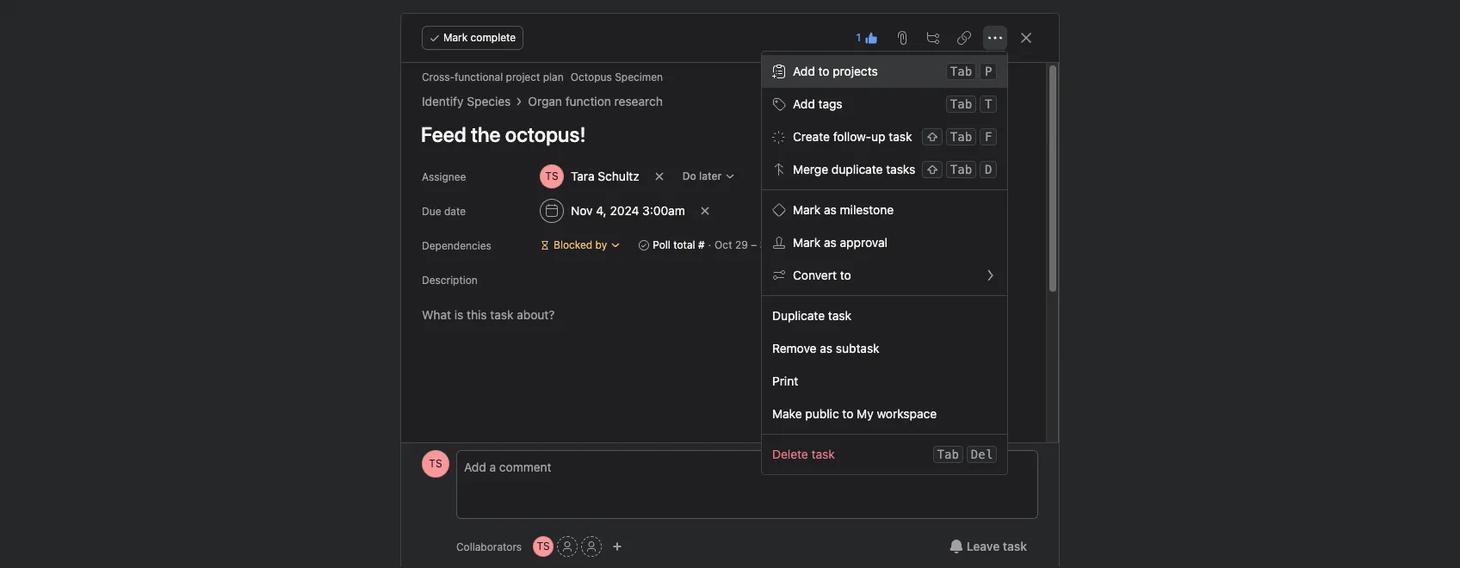 Task type: locate. For each thing, give the bounding box(es) containing it.
leave
[[967, 539, 1000, 554]]

workspace
[[877, 407, 937, 421]]

to
[[819, 64, 830, 78], [840, 268, 851, 283], [843, 407, 854, 421]]

description
[[422, 274, 478, 287]]

nov
[[571, 203, 593, 218]]

function
[[566, 94, 611, 109]]

as
[[824, 202, 837, 217], [824, 235, 837, 250], [820, 341, 833, 356]]

mark up convert
[[793, 235, 821, 250]]

task up remove as subtask
[[828, 308, 852, 323]]

do
[[683, 170, 697, 183]]

remove as subtask
[[772, 341, 880, 356]]

2 add from the top
[[793, 96, 815, 111]]

1 vertical spatial ts
[[537, 540, 550, 553]]

tab for delete task
[[937, 448, 959, 462]]

mark down merge
[[793, 202, 821, 217]]

mark left complete
[[444, 31, 468, 44]]

0 vertical spatial as
[[824, 202, 837, 217]]

more actions for this task image
[[989, 31, 1003, 45]]

tasks
[[886, 162, 916, 177]]

cross-functional project plan octopus specimen
[[422, 71, 663, 84]]

tab left d
[[951, 163, 972, 177]]

as left subtask
[[820, 341, 833, 356]]

as for approval
[[824, 235, 837, 250]]

0 vertical spatial ts
[[429, 457, 442, 470]]

mark complete
[[444, 31, 516, 44]]

poll
[[653, 239, 671, 252]]

0 vertical spatial mark
[[444, 31, 468, 44]]

mark for mark as milestone
[[793, 202, 821, 217]]

to right convert
[[840, 268, 851, 283]]

tab left t
[[951, 97, 972, 111]]

octopus
[[571, 71, 612, 84]]

projects
[[833, 64, 878, 78]]

⇧ for create follow-up task
[[927, 129, 939, 144]]

make
[[772, 407, 802, 421]]

2 vertical spatial mark
[[793, 235, 821, 250]]

1 vertical spatial ⇧
[[927, 162, 939, 177]]

0 horizontal spatial ts button
[[422, 450, 450, 478]]

plan
[[543, 71, 564, 84]]

mark as milestone
[[793, 202, 894, 217]]

merge duplicate tasks
[[793, 162, 916, 177]]

subtask
[[836, 341, 880, 356]]

⇧
[[927, 129, 939, 144], [927, 162, 939, 177]]

0 vertical spatial ts button
[[422, 450, 450, 478]]

add up add tags
[[793, 64, 815, 78]]

add left tags
[[793, 96, 815, 111]]

1 ⇧ from the top
[[927, 129, 939, 144]]

⇧ right tasks
[[927, 162, 939, 177]]

dependencies
[[422, 239, 492, 252]]

ts
[[429, 457, 442, 470], [537, 540, 550, 553]]

1 horizontal spatial ts
[[537, 540, 550, 553]]

tab inside add to projects menu item
[[951, 65, 972, 78]]

up
[[872, 129, 886, 144]]

2 ⇧ from the top
[[927, 162, 939, 177]]

public
[[806, 407, 839, 421]]

p
[[985, 65, 992, 78]]

to left my
[[843, 407, 854, 421]]

0 vertical spatial to
[[819, 64, 830, 78]]

do later
[[683, 170, 722, 183]]

functional
[[455, 71, 503, 84]]

later
[[699, 170, 722, 183]]

1 add from the top
[[793, 64, 815, 78]]

duplicate
[[772, 308, 825, 323]]

to for add
[[819, 64, 830, 78]]

mark as approval
[[793, 235, 888, 250]]

organ
[[528, 94, 562, 109]]

task right delete at right
[[812, 447, 835, 462]]

t
[[985, 97, 992, 111]]

⇧ right up
[[927, 129, 939, 144]]

mark inside button
[[444, 31, 468, 44]]

1 vertical spatial add
[[793, 96, 815, 111]]

tara schultz button
[[532, 161, 647, 192]]

approval
[[840, 235, 888, 250]]

add
[[793, 64, 815, 78], [793, 96, 815, 111]]

identify species
[[422, 94, 511, 109]]

cross-functional project plan link
[[422, 71, 564, 84]]

as up the mark as approval
[[824, 202, 837, 217]]

ts button
[[422, 450, 450, 478], [533, 537, 554, 557]]

due date
[[422, 205, 466, 218]]

blocked by button
[[532, 233, 629, 258]]

tab left del
[[937, 448, 959, 462]]

add for add to projects
[[793, 64, 815, 78]]

to inside menu item
[[819, 64, 830, 78]]

main content containing identify species
[[403, 63, 1026, 568]]

2 vertical spatial as
[[820, 341, 833, 356]]

tab
[[951, 65, 972, 78], [951, 97, 972, 111], [951, 130, 972, 144], [951, 163, 972, 177], [937, 448, 959, 462]]

add to projects menu item
[[762, 55, 1008, 88]]

mark for mark as approval
[[793, 235, 821, 250]]

⇧ for merge duplicate tasks
[[927, 162, 939, 177]]

mark
[[444, 31, 468, 44], [793, 202, 821, 217], [793, 235, 821, 250]]

1 vertical spatial mark
[[793, 202, 821, 217]]

1 vertical spatial ts button
[[533, 537, 554, 557]]

duplicate
[[832, 162, 883, 177]]

add subtask image
[[927, 31, 941, 45]]

as left approval
[[824, 235, 837, 250]]

tab left p
[[951, 65, 972, 78]]

task right leave
[[1003, 539, 1028, 554]]

to left the projects on the top
[[819, 64, 830, 78]]

main content
[[403, 63, 1026, 568]]

del
[[971, 448, 993, 462]]

1 vertical spatial to
[[840, 268, 851, 283]]

identify
[[422, 94, 464, 109]]

remove
[[772, 341, 817, 356]]

0 vertical spatial ⇧
[[927, 129, 939, 144]]

d
[[985, 163, 992, 177]]

attachments: add a file to this task, feed the octopus! image
[[896, 31, 910, 45]]

0 horizontal spatial ts
[[429, 457, 442, 470]]

tab for add tags
[[951, 97, 972, 111]]

task inside leave task button
[[1003, 539, 1028, 554]]

task
[[889, 129, 912, 144], [828, 308, 852, 323], [812, 447, 835, 462], [1003, 539, 1028, 554]]

0 vertical spatial add
[[793, 64, 815, 78]]

1 vertical spatial as
[[824, 235, 837, 250]]

add inside add to projects menu item
[[793, 64, 815, 78]]



Task type: vqa. For each thing, say whether or not it's contained in the screenshot.
Add Profile Photo
no



Task type: describe. For each thing, give the bounding box(es) containing it.
date
[[444, 205, 466, 218]]

task right up
[[889, 129, 912, 144]]

–
[[751, 239, 757, 252]]

organ function research link
[[528, 92, 663, 111]]

collapse task pane image
[[1020, 31, 1034, 45]]

print
[[772, 374, 798, 388]]

1 horizontal spatial ts button
[[533, 537, 554, 557]]

4,
[[596, 203, 607, 218]]

my
[[857, 407, 874, 421]]

milestone
[[840, 202, 894, 217]]

to for convert
[[840, 268, 851, 283]]

delete
[[772, 447, 808, 462]]

add for add tags
[[793, 96, 815, 111]]

due
[[422, 205, 441, 218]]

task for leave task
[[1003, 539, 1028, 554]]

tara schultz
[[571, 169, 640, 183]]

f
[[985, 130, 992, 144]]

convert
[[793, 268, 837, 283]]

create follow-up task
[[793, 129, 912, 144]]

2024
[[610, 203, 639, 218]]

nov 4, 2024 3:00am
[[571, 203, 685, 218]]

#
[[698, 239, 705, 252]]

assignee
[[422, 171, 466, 183]]

copy task link image
[[958, 31, 972, 45]]

leave task
[[967, 539, 1028, 554]]

tara
[[571, 169, 595, 183]]

do later button
[[675, 165, 744, 189]]

add to projects
[[793, 64, 878, 78]]

as for subtask
[[820, 341, 833, 356]]

31
[[760, 239, 771, 252]]

tab for add to projects
[[951, 65, 972, 78]]

main content inside "feed the octopus!" dialog
[[403, 63, 1026, 568]]

follow-
[[833, 129, 872, 144]]

schultz
[[598, 169, 640, 183]]

Task Name text field
[[410, 115, 1026, 154]]

total
[[674, 239, 696, 252]]

project
[[506, 71, 540, 84]]

ts for the right "ts" button
[[537, 540, 550, 553]]

octopus specimen link
[[571, 71, 663, 84]]

cross-
[[422, 71, 455, 84]]

complete
[[471, 31, 516, 44]]

blocked
[[554, 239, 593, 252]]

nov 4, 2024 3:00am button
[[532, 196, 693, 227]]

add or remove collaborators image
[[613, 542, 623, 552]]

identify species link
[[422, 92, 511, 111]]

delete task
[[772, 447, 835, 462]]

mark complete button
[[422, 26, 524, 50]]

tags
[[819, 96, 843, 111]]

feed the octopus! dialog
[[401, 14, 1059, 568]]

as for milestone
[[824, 202, 837, 217]]

clear due date image
[[700, 206, 710, 216]]

duplicate task
[[772, 308, 852, 323]]

1 button
[[851, 26, 884, 50]]

create
[[793, 129, 830, 144]]

research
[[615, 94, 663, 109]]

tab left f
[[951, 130, 972, 144]]

2 vertical spatial to
[[843, 407, 854, 421]]

oct 29 – 31
[[715, 239, 771, 252]]

organ function research
[[528, 94, 663, 109]]

species
[[467, 94, 511, 109]]

task for delete task
[[812, 447, 835, 462]]

specimen
[[615, 71, 663, 84]]

mark for mark complete
[[444, 31, 468, 44]]

3:00am
[[643, 203, 685, 218]]

task for duplicate task
[[828, 308, 852, 323]]

ts for top "ts" button
[[429, 457, 442, 470]]

add tags
[[793, 96, 843, 111]]

leave task button
[[939, 531, 1039, 562]]

oct
[[715, 239, 733, 252]]

1
[[857, 31, 861, 44]]

make public to my workspace
[[772, 407, 937, 421]]

poll total #
[[653, 239, 705, 252]]

collaborators
[[456, 540, 522, 553]]

by
[[596, 239, 607, 252]]

remove assignee image
[[654, 171, 665, 182]]

blocked by
[[554, 239, 607, 252]]

29
[[735, 239, 748, 252]]

convert to
[[793, 268, 851, 283]]

merge
[[793, 162, 829, 177]]



